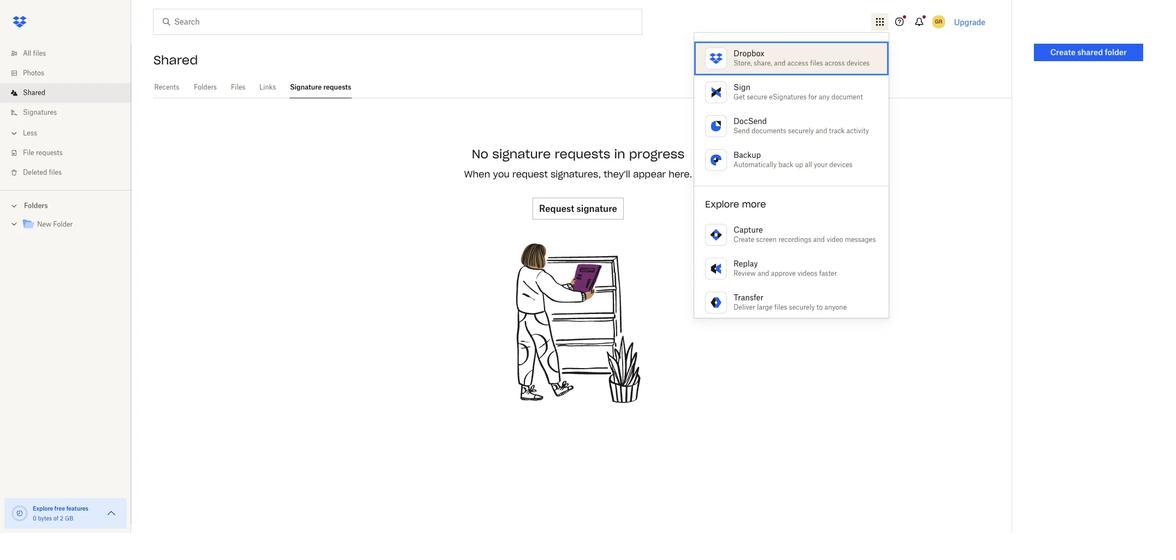 Task type: vqa. For each thing, say whether or not it's contained in the screenshot.


Task type: locate. For each thing, give the bounding box(es) containing it.
explore left more at the top
[[705, 199, 739, 210]]

files inside deleted files 'link'
[[49, 168, 62, 176]]

signature requests link
[[290, 76, 352, 97]]

when you request signatures, they'll appear here.
[[464, 169, 692, 180]]

photos link
[[9, 63, 131, 83]]

files link
[[231, 76, 246, 97]]

to
[[817, 303, 823, 311]]

free
[[54, 505, 65, 512]]

folders inside button
[[24, 202, 48, 210]]

illustration of an empty shelf image
[[496, 241, 660, 405]]

1 vertical spatial folders
[[24, 202, 48, 210]]

when
[[464, 169, 490, 180]]

links
[[259, 83, 276, 91]]

1 horizontal spatial explore
[[705, 199, 739, 210]]

access
[[788, 59, 809, 67]]

features
[[66, 505, 88, 512]]

1 vertical spatial explore
[[33, 505, 53, 512]]

0
[[33, 515, 36, 522]]

devices right your
[[830, 161, 853, 169]]

explore
[[705, 199, 739, 210], [33, 505, 53, 512]]

securely left to
[[789, 303, 815, 311]]

0 vertical spatial securely
[[788, 127, 814, 135]]

create down capture
[[734, 235, 755, 244]]

1 vertical spatial securely
[[789, 303, 815, 311]]

folders up new
[[24, 202, 48, 210]]

devices
[[847, 59, 870, 67], [830, 161, 853, 169]]

0 horizontal spatial shared
[[23, 89, 45, 97]]

signature
[[492, 146, 551, 162]]

deliver
[[734, 303, 755, 311]]

0 horizontal spatial requests
[[36, 149, 63, 157]]

recents link
[[154, 76, 180, 97]]

and left video
[[813, 235, 825, 244]]

0 vertical spatial explore
[[705, 199, 739, 210]]

1 horizontal spatial folders
[[194, 83, 217, 91]]

requests for file requests
[[36, 149, 63, 157]]

devices inside backup automatically back up all your devices
[[830, 161, 853, 169]]

securely inside transfer deliver large files securely to anyone
[[789, 303, 815, 311]]

and right review
[[758, 269, 769, 278]]

explore up bytes
[[33, 505, 53, 512]]

create left shared
[[1051, 48, 1076, 57]]

0 vertical spatial devices
[[847, 59, 870, 67]]

recents
[[154, 83, 179, 91]]

and inside docsend send documents securely and track activity
[[816, 127, 827, 135]]

1 horizontal spatial requests
[[323, 83, 351, 91]]

signatures link
[[9, 103, 131, 122]]

shared down photos
[[23, 89, 45, 97]]

shared up recents link
[[154, 52, 198, 68]]

files right the deleted
[[49, 168, 62, 176]]

create
[[1051, 48, 1076, 57], [734, 235, 755, 244]]

and left "track"
[[816, 127, 827, 135]]

create shared folder button
[[1034, 44, 1143, 61]]

files right large at the bottom of page
[[775, 303, 787, 311]]

devices right across
[[847, 59, 870, 67]]

create inside button
[[1051, 48, 1076, 57]]

files
[[33, 49, 46, 57], [810, 59, 823, 67], [49, 168, 62, 176], [775, 303, 787, 311]]

0 vertical spatial shared
[[154, 52, 198, 68]]

1 vertical spatial shared
[[23, 89, 45, 97]]

no
[[472, 146, 489, 162]]

requests
[[323, 83, 351, 91], [555, 146, 611, 162], [36, 149, 63, 157]]

and
[[774, 59, 786, 67], [816, 127, 827, 135], [813, 235, 825, 244], [758, 269, 769, 278]]

files left across
[[810, 59, 823, 67]]

messages
[[845, 235, 876, 244]]

docsend send documents securely and track activity
[[734, 116, 869, 135]]

and right share,
[[774, 59, 786, 67]]

requests right file
[[36, 149, 63, 157]]

tab list
[[154, 76, 1012, 98]]

document
[[832, 93, 863, 101]]

1 vertical spatial devices
[[830, 161, 853, 169]]

files right all
[[33, 49, 46, 57]]

devices inside dropbox store, share, and access files across devices
[[847, 59, 870, 67]]

1 vertical spatial create
[[734, 235, 755, 244]]

approve
[[771, 269, 796, 278]]

explore free features 0 bytes of 2 gb
[[33, 505, 88, 522]]

explore inside "explore free features 0 bytes of 2 gb"
[[33, 505, 53, 512]]

folder
[[1105, 48, 1127, 57]]

shared
[[154, 52, 198, 68], [23, 89, 45, 97]]

all
[[23, 49, 31, 57]]

1 horizontal spatial create
[[1051, 48, 1076, 57]]

they'll
[[604, 169, 630, 180]]

0 vertical spatial create
[[1051, 48, 1076, 57]]

0 horizontal spatial create
[[734, 235, 755, 244]]

esignatures
[[769, 93, 807, 101]]

less image
[[9, 128, 20, 139]]

bytes
[[38, 515, 52, 522]]

requests right signature
[[323, 83, 351, 91]]

capture create screen recordings and video messages
[[734, 225, 876, 244]]

activity
[[847, 127, 869, 135]]

requests up the when you request signatures, they'll appear here.
[[555, 146, 611, 162]]

0 horizontal spatial explore
[[33, 505, 53, 512]]

dropbox store, share, and access files across devices
[[734, 49, 870, 67]]

explore for explore free features 0 bytes of 2 gb
[[33, 505, 53, 512]]

folders left files
[[194, 83, 217, 91]]

and inside 'capture create screen recordings and video messages'
[[813, 235, 825, 244]]

your
[[814, 161, 828, 169]]

no signature requests in progress
[[472, 146, 685, 162]]

shared inside list item
[[23, 89, 45, 97]]

file requests link
[[9, 143, 131, 163]]

list
[[0, 37, 131, 190]]

securely
[[788, 127, 814, 135], [789, 303, 815, 311]]

folders
[[194, 83, 217, 91], [24, 202, 48, 210]]

files
[[231, 83, 246, 91]]

folder
[[53, 220, 73, 228]]

0 horizontal spatial folders
[[24, 202, 48, 210]]

securely up backup automatically back up all your devices
[[788, 127, 814, 135]]

shared list item
[[0, 83, 131, 103]]



Task type: describe. For each thing, give the bounding box(es) containing it.
dropbox
[[734, 49, 764, 58]]

securely inside docsend send documents securely and track activity
[[788, 127, 814, 135]]

files inside dropbox store, share, and access files across devices
[[810, 59, 823, 67]]

backup
[[734, 150, 761, 160]]

across
[[825, 59, 845, 67]]

2
[[60, 515, 63, 522]]

replay
[[734, 259, 758, 268]]

quota usage element
[[11, 505, 28, 522]]

here.
[[669, 169, 692, 180]]

faster
[[819, 269, 837, 278]]

large
[[757, 303, 773, 311]]

capture
[[734, 225, 763, 234]]

progress
[[629, 146, 685, 162]]

back
[[779, 161, 793, 169]]

documents
[[752, 127, 786, 135]]

new folder link
[[22, 217, 122, 232]]

tab list containing recents
[[154, 76, 1012, 98]]

folders link
[[193, 76, 218, 97]]

transfer deliver large files securely to anyone
[[734, 293, 847, 311]]

1 horizontal spatial shared
[[154, 52, 198, 68]]

appear
[[633, 169, 666, 180]]

signature
[[290, 83, 322, 91]]

replay review and approve videos faster
[[734, 259, 837, 278]]

for
[[809, 93, 817, 101]]

anyone
[[825, 303, 847, 311]]

videos
[[798, 269, 818, 278]]

share,
[[754, 59, 772, 67]]

all files
[[23, 49, 46, 57]]

photos
[[23, 69, 44, 77]]

automatically
[[734, 161, 777, 169]]

gb
[[65, 515, 73, 522]]

links link
[[259, 76, 276, 97]]

requests for signature requests
[[323, 83, 351, 91]]

files inside all files link
[[33, 49, 46, 57]]

signatures
[[23, 108, 57, 116]]

create shared folder
[[1051, 48, 1127, 57]]

files inside transfer deliver large files securely to anyone
[[775, 303, 787, 311]]

explore more
[[705, 199, 766, 210]]

sign
[[734, 82, 751, 92]]

review
[[734, 269, 756, 278]]

file requests
[[23, 149, 63, 157]]

create inside 'capture create screen recordings and video messages'
[[734, 235, 755, 244]]

all
[[805, 161, 812, 169]]

backup automatically back up all your devices
[[734, 150, 853, 169]]

transfer
[[734, 293, 764, 302]]

and inside replay review and approve videos faster
[[758, 269, 769, 278]]

explore for explore more
[[705, 199, 739, 210]]

deleted files link
[[9, 163, 131, 182]]

recordings
[[779, 235, 812, 244]]

deleted
[[23, 168, 47, 176]]

and inside dropbox store, share, and access files across devices
[[774, 59, 786, 67]]

0 vertical spatial folders
[[194, 83, 217, 91]]

any
[[819, 93, 830, 101]]

shared link
[[9, 83, 131, 103]]

secure
[[747, 93, 767, 101]]

deleted files
[[23, 168, 62, 176]]

more
[[742, 199, 766, 210]]

store,
[[734, 59, 752, 67]]

2 horizontal spatial requests
[[555, 146, 611, 162]]

signature requests
[[290, 83, 351, 91]]

upgrade
[[954, 17, 986, 26]]

list containing all files
[[0, 37, 131, 190]]

screen
[[756, 235, 777, 244]]

up
[[795, 161, 803, 169]]

shared
[[1078, 48, 1103, 57]]

of
[[53, 515, 58, 522]]

track
[[829, 127, 845, 135]]

in
[[614, 146, 625, 162]]

file
[[23, 149, 34, 157]]

new folder
[[37, 220, 73, 228]]

new
[[37, 220, 51, 228]]

signatures,
[[551, 169, 601, 180]]

you
[[493, 169, 510, 180]]

dropbox image
[[9, 11, 31, 33]]

less
[[23, 129, 37, 137]]

upgrade link
[[954, 17, 986, 26]]

all files link
[[9, 44, 131, 63]]

get
[[734, 93, 745, 101]]

video
[[827, 235, 843, 244]]

request
[[512, 169, 548, 180]]

sign get secure esignatures for any document
[[734, 82, 863, 101]]

send
[[734, 127, 750, 135]]

docsend
[[734, 116, 767, 126]]



